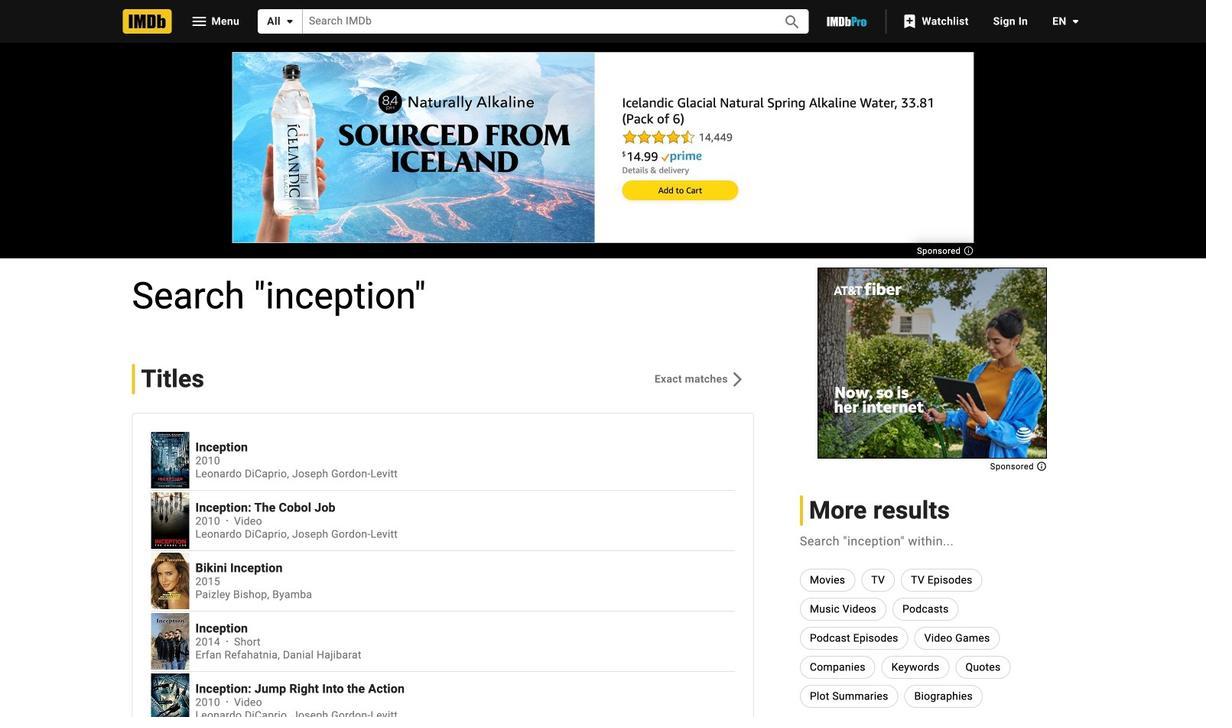 Task type: describe. For each thing, give the bounding box(es) containing it.
sponsored content section
[[818, 268, 1048, 470]]

arrow right image
[[728, 370, 747, 389]]

Search IMDb text field
[[303, 9, 766, 33]]

home image
[[123, 9, 172, 34]]

submit search image
[[784, 13, 802, 31]]

arrow drop down image
[[1067, 12, 1086, 31]]

leonardo dicaprio, tom berenger, michael caine, lukas haas, marion cotillard, joseph gordon-levitt, tom hardy, elliot page, ken watanabe, and dileep rao in inception (2010) image
[[151, 432, 189, 489]]



Task type: locate. For each thing, give the bounding box(es) containing it.
arrow drop down image
[[281, 12, 299, 31]]

watchlist image
[[901, 12, 919, 31]]

main content
[[0, 43, 1207, 718]]

None search field
[[258, 9, 809, 34]]

None field
[[303, 9, 766, 33]]

inception: the cobol job (2010) image
[[151, 493, 189, 550]]

danial hajibarat and erfan refahatnia in inception (2014) image
[[151, 614, 189, 670]]

inception: jump right into the action (2010) image
[[151, 674, 189, 718]]

menu image
[[190, 12, 209, 31]]

ana flavia gavlak in bikini inception (2015) image
[[151, 553, 189, 610]]



Task type: vqa. For each thing, say whether or not it's contained in the screenshot.
1st Arrow Drop Down 'image'
yes



